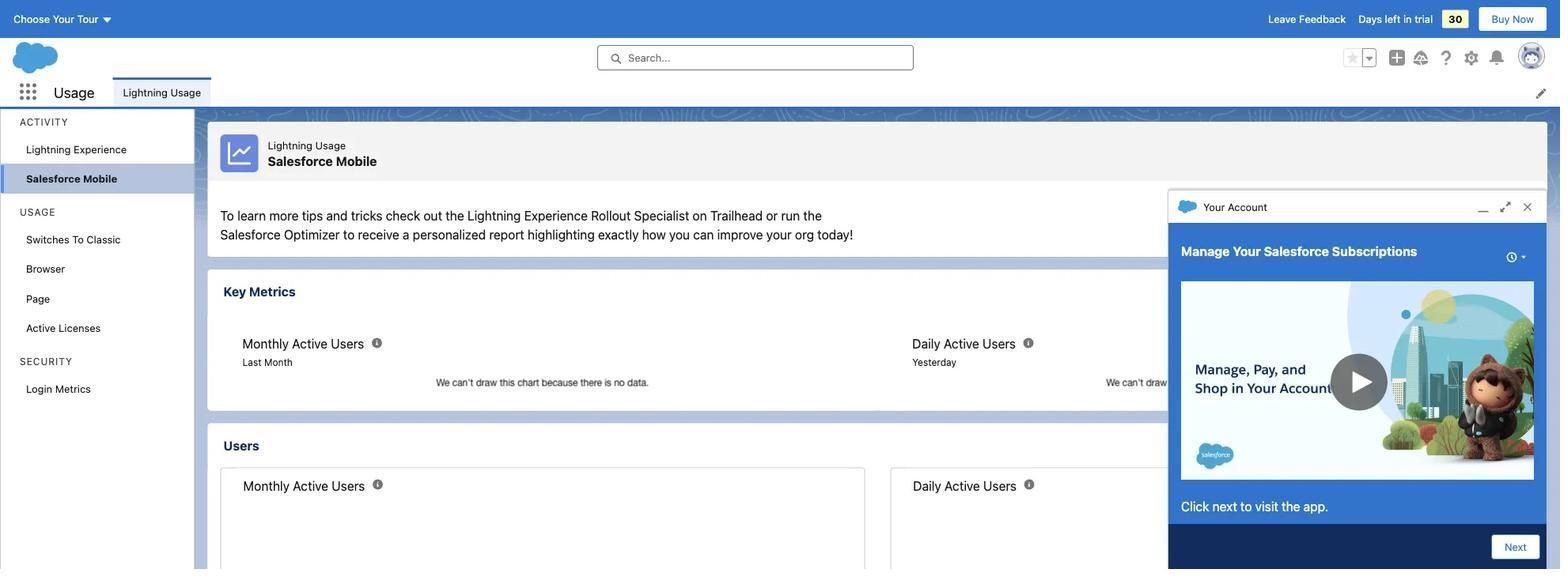 Task type: describe. For each thing, give the bounding box(es) containing it.
1 vertical spatial to
[[72, 233, 84, 245]]

login metrics
[[26, 383, 91, 395]]

tricks
[[351, 208, 382, 223]]

1 horizontal spatial your
[[1203, 201, 1225, 213]]

1 vertical spatial monthly
[[243, 479, 290, 494]]

run
[[1299, 213, 1317, 225]]

receive
[[358, 227, 399, 242]]

0 vertical spatial daily
[[912, 337, 941, 352]]

org
[[795, 227, 814, 242]]

search... button
[[597, 45, 914, 70]]

last month
[[242, 357, 293, 368]]

1 vertical spatial daily active users
[[913, 479, 1017, 494]]

tour
[[77, 13, 98, 25]]

manage
[[1181, 244, 1230, 259]]

lightning usage
[[123, 86, 201, 98]]

1 vertical spatial daily
[[913, 479, 941, 494]]

salesforce mobile
[[26, 173, 117, 185]]

metrics for login metrics
[[55, 383, 91, 395]]

personalized
[[413, 227, 486, 242]]

days
[[1359, 13, 1382, 25]]

to inside your account dialog
[[1240, 500, 1252, 515]]

lightning usage logo image
[[220, 134, 258, 173]]

buy now button
[[1478, 6, 1547, 32]]

on
[[693, 208, 707, 223]]

exactly
[[598, 227, 639, 242]]

next
[[1505, 542, 1527, 553]]

now
[[1513, 13, 1534, 25]]

1 vertical spatial monthly active users
[[243, 479, 365, 494]]

in
[[1403, 13, 1412, 25]]

subscriptions
[[1332, 244, 1417, 259]]

login
[[26, 383, 52, 395]]

to inside to learn more tips and tricks check out the lightning experience rollout specialist on trailhead or run the salesforce optimizer to receive a personalized report highlighting exactly how you can improve your org today!
[[220, 208, 234, 223]]

switches
[[26, 233, 69, 245]]

lightning for lightning experience
[[26, 143, 71, 155]]

today!
[[817, 227, 853, 242]]

click next to visit the app.
[[1181, 500, 1329, 515]]

specialist
[[634, 208, 689, 223]]

account
[[1228, 201, 1267, 213]]

improve
[[717, 227, 763, 242]]

lightning usage salesforce mobile
[[268, 139, 377, 169]]

security
[[20, 356, 73, 367]]

lightning inside to learn more tips and tricks check out the lightning experience rollout specialist on trailhead or run the salesforce optimizer to receive a personalized report highlighting exactly how you can improve your org today!
[[467, 208, 521, 223]]

days left in trial
[[1359, 13, 1433, 25]]

click
[[1181, 500, 1209, 515]]

salesforce down lightning experience
[[26, 173, 80, 185]]

next button
[[1491, 535, 1540, 560]]

the inside your account dialog
[[1282, 500, 1300, 515]]

run salesforce optimizer link
[[1285, 206, 1433, 232]]

rollout
[[591, 208, 631, 223]]

lightning usage list
[[113, 78, 1560, 107]]

0 vertical spatial monthly
[[242, 337, 289, 352]]

report
[[489, 227, 524, 242]]

you
[[669, 227, 690, 242]]

your for manage
[[1233, 244, 1261, 259]]

salesforce inside 'link'
[[1320, 213, 1371, 225]]

or
[[766, 208, 778, 223]]

yesterday
[[912, 357, 956, 368]]

trial
[[1415, 13, 1433, 25]]

0 vertical spatial monthly active users
[[242, 337, 364, 352]]

check
[[386, 208, 420, 223]]

your account dialog
[[1168, 190, 1547, 570]]



Task type: vqa. For each thing, say whether or not it's contained in the screenshot.
the right the Pipeline
no



Task type: locate. For each thing, give the bounding box(es) containing it.
key
[[223, 284, 246, 299]]

manage your salesforce subscriptions
[[1181, 244, 1417, 259]]

buy now
[[1492, 13, 1534, 25]]

feedback
[[1299, 13, 1346, 25]]

0 vertical spatial mobile
[[336, 154, 377, 169]]

1 horizontal spatial mobile
[[336, 154, 377, 169]]

0 horizontal spatial to
[[343, 227, 355, 242]]

your
[[53, 13, 74, 25], [1203, 201, 1225, 213], [1233, 244, 1261, 259]]

lightning for lightning usage
[[123, 86, 168, 98]]

your right text default image on the right top of page
[[1203, 201, 1225, 213]]

tips
[[302, 208, 323, 223]]

optimizer up subscriptions
[[1373, 213, 1420, 225]]

next
[[1213, 500, 1237, 515]]

your
[[766, 227, 792, 242]]

last
[[242, 357, 261, 368]]

30
[[1449, 13, 1462, 25]]

to left learn
[[220, 208, 234, 223]]

salesforce right 'run'
[[1320, 213, 1371, 225]]

0 horizontal spatial optimizer
[[284, 227, 340, 242]]

0 horizontal spatial your
[[53, 13, 74, 25]]

lightning usage link
[[113, 78, 210, 107]]

choose
[[13, 13, 50, 25]]

0 vertical spatial experience
[[74, 143, 127, 155]]

1 horizontal spatial experience
[[524, 208, 588, 223]]

can
[[693, 227, 714, 242]]

your inside choose your tour popup button
[[53, 13, 74, 25]]

how
[[642, 227, 666, 242]]

usage inside lightning usage salesforce mobile
[[315, 139, 346, 151]]

the right visit
[[1282, 500, 1300, 515]]

left
[[1385, 13, 1401, 25]]

0 vertical spatial metrics
[[249, 284, 296, 299]]

leave feedback link
[[1268, 13, 1346, 25]]

salesforce up tips
[[268, 154, 333, 169]]

classic
[[87, 233, 121, 245]]

mobile up 'tricks'
[[336, 154, 377, 169]]

monthly
[[242, 337, 289, 352], [243, 479, 290, 494]]

to down and
[[343, 227, 355, 242]]

trailhead
[[710, 208, 763, 223]]

metrics for key metrics
[[249, 284, 296, 299]]

2 horizontal spatial your
[[1233, 244, 1261, 259]]

choose your tour
[[13, 13, 98, 25]]

usage inside 'link'
[[171, 86, 201, 98]]

salesforce inside lightning usage salesforce mobile
[[268, 154, 333, 169]]

lightning inside lightning usage salesforce mobile
[[268, 139, 312, 151]]

lightning experience
[[26, 143, 127, 155]]

leave feedback
[[1268, 13, 1346, 25]]

salesforce
[[268, 154, 333, 169], [26, 173, 80, 185], [1320, 213, 1371, 225], [220, 227, 281, 242], [1264, 244, 1329, 259]]

a
[[403, 227, 409, 242]]

0 horizontal spatial experience
[[74, 143, 127, 155]]

switches to classic
[[26, 233, 121, 245]]

highlighting
[[528, 227, 595, 242]]

1 horizontal spatial the
[[803, 208, 822, 223]]

search...
[[628, 52, 670, 64]]

activity
[[20, 117, 68, 128]]

users
[[331, 337, 364, 352], [983, 337, 1016, 352], [223, 438, 259, 453], [332, 479, 365, 494], [983, 479, 1017, 494]]

visit
[[1255, 500, 1278, 515]]

to
[[343, 227, 355, 242], [1240, 500, 1252, 515]]

to left visit
[[1240, 500, 1252, 515]]

salesforce down learn
[[220, 227, 281, 242]]

0 horizontal spatial mobile
[[83, 173, 117, 185]]

salesforce inside to learn more tips and tricks check out the lightning experience rollout specialist on trailhead or run the salesforce optimizer to receive a personalized report highlighting exactly how you can improve your org today!
[[220, 227, 281, 242]]

to
[[220, 208, 234, 223], [72, 233, 84, 245]]

0 horizontal spatial metrics
[[55, 383, 91, 395]]

to learn more tips and tricks check out the lightning experience rollout specialist on trailhead or run the salesforce optimizer to receive a personalized report highlighting exactly how you can improve your org today!
[[220, 208, 853, 242]]

mobile down lightning experience
[[83, 173, 117, 185]]

and
[[326, 208, 348, 223]]

month
[[264, 357, 293, 368]]

optimizer down tips
[[284, 227, 340, 242]]

1 vertical spatial metrics
[[55, 383, 91, 395]]

0 vertical spatial optimizer
[[1373, 213, 1420, 225]]

learn
[[237, 208, 266, 223]]

2 vertical spatial your
[[1233, 244, 1261, 259]]

usage
[[54, 84, 95, 101], [171, 86, 201, 98], [315, 139, 346, 151], [20, 207, 56, 218]]

more
[[269, 208, 299, 223]]

experience inside to learn more tips and tricks check out the lightning experience rollout specialist on trailhead or run the salesforce optimizer to receive a personalized report highlighting exactly how you can improve your org today!
[[524, 208, 588, 223]]

1 vertical spatial to
[[1240, 500, 1252, 515]]

0 vertical spatial to
[[343, 227, 355, 242]]

salesforce inside your account dialog
[[1264, 244, 1329, 259]]

1 horizontal spatial metrics
[[249, 284, 296, 299]]

run salesforce optimizer
[[1299, 213, 1420, 225]]

experience up highlighting
[[524, 208, 588, 223]]

to inside to learn more tips and tricks check out the lightning experience rollout specialist on trailhead or run the salesforce optimizer to receive a personalized report highlighting exactly how you can improve your org today!
[[343, 227, 355, 242]]

choose your tour button
[[13, 6, 114, 32]]

your for choose
[[53, 13, 74, 25]]

0 vertical spatial daily active users
[[912, 337, 1016, 352]]

page
[[26, 293, 50, 305]]

metrics right key
[[249, 284, 296, 299]]

0 horizontal spatial to
[[72, 233, 84, 245]]

your left tour
[[53, 13, 74, 25]]

0 vertical spatial to
[[220, 208, 234, 223]]

active licenses
[[26, 322, 101, 334]]

text default image
[[1178, 197, 1197, 216]]

active
[[26, 322, 56, 334], [292, 337, 328, 352], [944, 337, 979, 352], [293, 479, 328, 494], [945, 479, 980, 494]]

run
[[781, 208, 800, 223]]

monthly active users
[[242, 337, 364, 352], [243, 479, 365, 494]]

optimizer inside to learn more tips and tricks check out the lightning experience rollout specialist on trailhead or run the salesforce optimizer to receive a personalized report highlighting exactly how you can improve your org today!
[[284, 227, 340, 242]]

metrics
[[249, 284, 296, 299], [55, 383, 91, 395]]

group
[[1343, 48, 1377, 67]]

1 horizontal spatial to
[[220, 208, 234, 223]]

mobile
[[336, 154, 377, 169], [83, 173, 117, 185]]

app.
[[1304, 500, 1329, 515]]

leave
[[1268, 13, 1296, 25]]

the up personalized
[[446, 208, 464, 223]]

2 horizontal spatial the
[[1282, 500, 1300, 515]]

experience
[[74, 143, 127, 155], [524, 208, 588, 223]]

1 vertical spatial mobile
[[83, 173, 117, 185]]

the
[[446, 208, 464, 223], [803, 208, 822, 223], [1282, 500, 1300, 515]]

the up org
[[803, 208, 822, 223]]

out
[[424, 208, 442, 223]]

1 vertical spatial experience
[[524, 208, 588, 223]]

0 horizontal spatial the
[[446, 208, 464, 223]]

browser
[[26, 263, 65, 275]]

optimizer inside 'link'
[[1373, 213, 1420, 225]]

0 vertical spatial your
[[53, 13, 74, 25]]

daily active users
[[912, 337, 1016, 352], [913, 479, 1017, 494]]

1 horizontal spatial optimizer
[[1373, 213, 1420, 225]]

lightning inside lightning usage 'link'
[[123, 86, 168, 98]]

metrics right login
[[55, 383, 91, 395]]

lightning for lightning usage salesforce mobile
[[268, 139, 312, 151]]

1 vertical spatial optimizer
[[284, 227, 340, 242]]

your account
[[1203, 201, 1267, 213]]

lightning
[[123, 86, 168, 98], [268, 139, 312, 151], [26, 143, 71, 155], [467, 208, 521, 223]]

your right manage
[[1233, 244, 1261, 259]]

daily
[[912, 337, 941, 352], [913, 479, 941, 494]]

1 horizontal spatial to
[[1240, 500, 1252, 515]]

key metrics
[[223, 284, 296, 299]]

buy
[[1492, 13, 1510, 25]]

salesforce down 'run'
[[1264, 244, 1329, 259]]

experience up salesforce mobile
[[74, 143, 127, 155]]

to left classic
[[72, 233, 84, 245]]

mobile inside lightning usage salesforce mobile
[[336, 154, 377, 169]]

optimizer
[[1373, 213, 1420, 225], [284, 227, 340, 242]]

licenses
[[59, 322, 101, 334]]

1 vertical spatial your
[[1203, 201, 1225, 213]]



